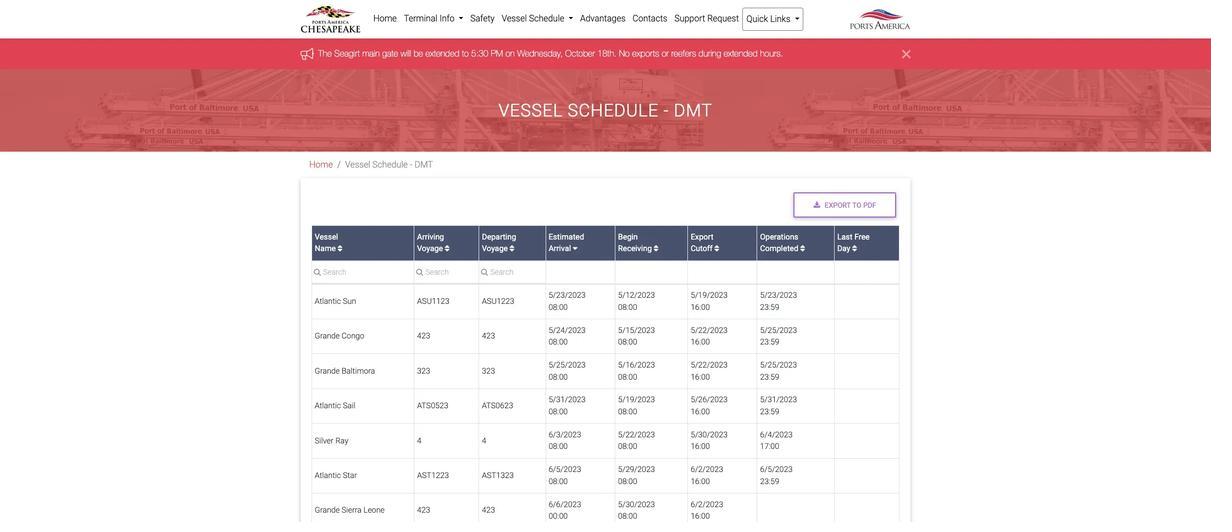 Task type: describe. For each thing, give the bounding box(es) containing it.
baltimora
[[342, 367, 375, 376]]

5/26/2023
[[691, 396, 728, 405]]

completed
[[761, 244, 799, 254]]

name
[[315, 244, 336, 254]]

5/30/2023 08:00
[[618, 500, 655, 521]]

pm
[[491, 49, 503, 58]]

23:59 for 5/15/2023 08:00
[[761, 338, 780, 347]]

begin receiving
[[618, 232, 652, 254]]

5/24/2023 08:00
[[549, 326, 586, 347]]

6/5/2023 23:59
[[761, 465, 793, 487]]

atlantic for atlantic star
[[315, 471, 341, 481]]

5/25/2023 08:00
[[549, 361, 586, 382]]

6/2/2023 16:00 for 5/29/2023
[[691, 465, 724, 487]]

arriving voyage
[[417, 232, 445, 254]]

exports
[[632, 49, 660, 58]]

08:00 for 5/25/2023 08:00
[[549, 373, 568, 382]]

6/5/2023 08:00
[[549, 465, 582, 487]]

5/22/2023 for 5/15/2023 08:00
[[691, 326, 728, 335]]

08:00 for 5/15/2023 08:00
[[618, 338, 638, 347]]

atlantic sail
[[315, 401, 356, 411]]

0 vertical spatial home link
[[370, 8, 401, 30]]

quick links
[[747, 14, 793, 24]]

hours.
[[761, 49, 784, 58]]

voyage for arriving voyage
[[417, 244, 443, 254]]

home for the bottom home link
[[310, 160, 333, 170]]

1 vertical spatial home link
[[310, 160, 333, 170]]

silver
[[315, 436, 334, 446]]

begin
[[618, 232, 638, 242]]

gate
[[382, 49, 398, 58]]

voyage for departing voyage
[[482, 244, 508, 254]]

departing
[[482, 232, 517, 242]]

be
[[414, 49, 423, 58]]

grande for grande sierra leone
[[315, 506, 340, 515]]

atlantic star
[[315, 471, 357, 481]]

0 vertical spatial vessel schedule - dmt
[[499, 100, 713, 121]]

5/22/2023 16:00 for 5/15/2023
[[691, 326, 728, 347]]

ast1323
[[482, 471, 514, 481]]

sail
[[343, 401, 356, 411]]

6/2/2023 16:00 for 5/30/2023
[[691, 500, 724, 521]]

08:00 for 5/22/2023 08:00
[[618, 442, 638, 452]]

5/30/2023 for 08:00
[[618, 500, 655, 509]]

6/4/2023 17:00
[[761, 430, 793, 452]]

5/29/2023
[[618, 465, 655, 475]]

0 vertical spatial schedule
[[529, 13, 565, 24]]

terminal
[[404, 13, 438, 24]]

sun
[[343, 297, 356, 306]]

grande baltimora
[[315, 367, 375, 376]]

info
[[440, 13, 455, 24]]

main
[[363, 49, 380, 58]]

6/6/2023 00:00
[[549, 500, 582, 521]]

1 horizontal spatial -
[[664, 100, 669, 121]]

16:00 for 5/12/2023 08:00
[[691, 303, 710, 312]]

5/30/2023 16:00
[[691, 430, 728, 452]]

5/12/2023 08:00
[[618, 291, 655, 312]]

support
[[675, 13, 706, 24]]

day
[[838, 244, 851, 254]]

the seagirt main gate will be extended to 5:30 pm on wednesday, october 18th.  no exports or reefers during extended hours. link
[[318, 49, 784, 58]]

16:00 for 5/29/2023 08:00
[[691, 477, 710, 487]]

quick links link
[[743, 8, 804, 31]]

export to pdf
[[825, 201, 877, 209]]

23:59 for 5/12/2023 08:00
[[761, 303, 780, 312]]

departing voyage
[[482, 232, 517, 254]]

5/22/2023 08:00
[[618, 430, 655, 452]]

export cutoff
[[691, 232, 714, 254]]

safety
[[471, 13, 495, 24]]

atlantic for atlantic sail
[[315, 401, 341, 411]]

last
[[838, 232, 853, 242]]

6/2/2023 for 5/29/2023 08:00
[[691, 465, 724, 475]]

5/12/2023
[[618, 291, 655, 300]]

pdf
[[864, 201, 877, 209]]

star
[[343, 471, 357, 481]]

export for export to pdf
[[825, 201, 851, 209]]

estimated arrival
[[549, 232, 585, 254]]

free
[[855, 232, 870, 242]]

seagirt
[[334, 49, 360, 58]]

sierra
[[342, 506, 362, 515]]

silver ray
[[315, 436, 349, 446]]

the seagirt main gate will be extended to 5:30 pm on wednesday, october 18th.  no exports or reefers during extended hours.
[[318, 49, 784, 58]]

quick
[[747, 14, 769, 24]]

5/23/2023 08:00
[[549, 291, 586, 312]]

bullhorn image
[[301, 48, 318, 60]]

receiving
[[618, 244, 652, 254]]

5/25/2023 23:59 for 5/16/2023
[[761, 361, 798, 382]]

wednesday,
[[518, 49, 563, 58]]

5/31/2023 08:00
[[549, 396, 586, 417]]

08:00 for 5/23/2023 08:00
[[549, 303, 568, 312]]

5/25/2023 down 5/24/2023 08:00
[[549, 361, 586, 370]]

423 down the ast1323
[[482, 506, 495, 515]]

5/30/2023 for 16:00
[[691, 430, 728, 440]]

ats0623
[[482, 401, 514, 411]]

congo
[[342, 332, 365, 341]]

arrival
[[549, 244, 571, 254]]

23:59 for 5/29/2023 08:00
[[761, 477, 780, 487]]

vessel schedule link
[[498, 8, 577, 30]]

5/31/2023 for 08:00
[[549, 396, 586, 405]]

cutoff
[[691, 244, 713, 254]]

5/19/2023 16:00
[[691, 291, 728, 312]]

2 extended from the left
[[724, 49, 758, 58]]

vessel schedule
[[502, 13, 567, 24]]

5/31/2023 for 23:59
[[761, 396, 798, 405]]

contacts
[[633, 13, 668, 24]]

ats0523
[[417, 401, 449, 411]]

on
[[506, 49, 515, 58]]

october
[[566, 49, 595, 58]]

operations completed
[[761, 232, 799, 254]]

6/4/2023
[[761, 430, 793, 440]]

download image
[[814, 202, 821, 209]]



Task type: locate. For each thing, give the bounding box(es) containing it.
1 horizontal spatial 6/5/2023
[[761, 465, 793, 475]]

0 horizontal spatial home link
[[310, 160, 333, 170]]

08:00 for 5/30/2023 08:00
[[618, 512, 638, 521]]

16:00 for 5/22/2023 08:00
[[691, 442, 710, 452]]

23:59 for 5/16/2023 08:00
[[761, 373, 780, 382]]

5/26/2023 16:00
[[691, 396, 728, 417]]

2 vertical spatial atlantic
[[315, 471, 341, 481]]

1 vertical spatial schedule
[[568, 100, 659, 121]]

16:00 for 5/19/2023 08:00
[[691, 407, 710, 417]]

0 vertical spatial export
[[825, 201, 851, 209]]

export up the cutoff
[[691, 232, 714, 242]]

6/5/2023 for 08:00
[[549, 465, 582, 475]]

08:00 inside 5/15/2023 08:00
[[618, 338, 638, 347]]

5/22/2023 16:00 for 5/16/2023
[[691, 361, 728, 382]]

1 extended from the left
[[426, 49, 460, 58]]

voyage inside departing voyage
[[482, 244, 508, 254]]

0 vertical spatial atlantic
[[315, 297, 341, 306]]

1 horizontal spatial extended
[[724, 49, 758, 58]]

grande for grande congo
[[315, 332, 340, 341]]

grande
[[315, 332, 340, 341], [315, 367, 340, 376], [315, 506, 340, 515]]

5/30/2023 down 5/29/2023 08:00
[[618, 500, 655, 509]]

grande left congo at the left of the page
[[315, 332, 340, 341]]

4 16:00 from the top
[[691, 407, 710, 417]]

7 16:00 from the top
[[691, 512, 710, 521]]

0 vertical spatial 5/19/2023
[[691, 291, 728, 300]]

2 6/5/2023 from the left
[[761, 465, 793, 475]]

5/25/2023 23:59 up 5/31/2023 23:59
[[761, 361, 798, 382]]

grande left 'sierra'
[[315, 506, 340, 515]]

5/25/2023 23:59 down 5/23/2023 23:59
[[761, 326, 798, 347]]

1 vertical spatial grande
[[315, 367, 340, 376]]

atlantic left sun
[[315, 297, 341, 306]]

1 vertical spatial 5/22/2023 16:00
[[691, 361, 728, 382]]

1 voyage from the left
[[417, 244, 443, 254]]

home inside home link
[[374, 13, 397, 24]]

1 atlantic from the top
[[315, 297, 341, 306]]

5/15/2023 08:00
[[618, 326, 655, 347]]

4 23:59 from the top
[[761, 407, 780, 417]]

08:00 up 5/24/2023
[[549, 303, 568, 312]]

0 horizontal spatial dmt
[[415, 160, 433, 170]]

1 horizontal spatial dmt
[[674, 100, 713, 121]]

2 23:59 from the top
[[761, 338, 780, 347]]

atlantic for atlantic sun
[[315, 297, 341, 306]]

0 horizontal spatial 323
[[417, 367, 431, 376]]

home for top home link
[[374, 13, 397, 24]]

6 16:00 from the top
[[691, 477, 710, 487]]

last free day
[[838, 232, 870, 254]]

08:00 inside 5/22/2023 08:00
[[618, 442, 638, 452]]

08:00 for 5/29/2023 08:00
[[618, 477, 638, 487]]

0 horizontal spatial 5/19/2023
[[618, 396, 655, 405]]

0 horizontal spatial 6/5/2023
[[549, 465, 582, 475]]

1 horizontal spatial 5/23/2023
[[761, 291, 798, 300]]

2 horizontal spatial schedule
[[568, 100, 659, 121]]

1 vertical spatial 5/19/2023
[[618, 396, 655, 405]]

support request
[[675, 13, 739, 24]]

16:00 inside 5/30/2023 16:00
[[691, 442, 710, 452]]

2 6/2/2023 16:00 from the top
[[691, 500, 724, 521]]

1 6/2/2023 16:00 from the top
[[691, 465, 724, 487]]

1 horizontal spatial vessel schedule - dmt
[[499, 100, 713, 121]]

or
[[662, 49, 669, 58]]

5/30/2023 down 5/26/2023 16:00
[[691, 430, 728, 440]]

schedule
[[529, 13, 565, 24], [568, 100, 659, 121], [373, 160, 408, 170]]

reefers
[[672, 49, 697, 58]]

0 horizontal spatial vessel schedule - dmt
[[345, 160, 433, 170]]

home link
[[370, 8, 401, 30], [310, 160, 333, 170]]

323 up ats0523
[[417, 367, 431, 376]]

2 5/22/2023 16:00 from the top
[[691, 361, 728, 382]]

5/29/2023 08:00
[[618, 465, 655, 487]]

5/30/2023
[[691, 430, 728, 440], [618, 500, 655, 509]]

atlantic
[[315, 297, 341, 306], [315, 401, 341, 411], [315, 471, 341, 481]]

5/25/2023 for 5/15/2023
[[761, 326, 798, 335]]

terminal info
[[404, 13, 457, 24]]

3 grande from the top
[[315, 506, 340, 515]]

advantages link
[[577, 8, 630, 30]]

5/25/2023 up 5/31/2023 23:59
[[761, 361, 798, 370]]

5/23/2023 down completed
[[761, 291, 798, 300]]

during
[[699, 49, 722, 58]]

0 vertical spatial 5/25/2023 23:59
[[761, 326, 798, 347]]

1 vertical spatial 6/2/2023 16:00
[[691, 500, 724, 521]]

08:00 down 5/24/2023
[[549, 338, 568, 347]]

1 vertical spatial vessel schedule - dmt
[[345, 160, 433, 170]]

2 voyage from the left
[[482, 244, 508, 254]]

08:00 up 5/29/2023
[[618, 442, 638, 452]]

voyage down arriving
[[417, 244, 443, 254]]

voyage down departing
[[482, 244, 508, 254]]

1 grande from the top
[[315, 332, 340, 341]]

08:00 down 5/12/2023
[[618, 303, 638, 312]]

08:00 inside 5/24/2023 08:00
[[549, 338, 568, 347]]

1 horizontal spatial schedule
[[529, 13, 565, 24]]

4 down ats0623
[[482, 436, 487, 446]]

1 horizontal spatial home link
[[370, 8, 401, 30]]

16:00
[[691, 303, 710, 312], [691, 338, 710, 347], [691, 373, 710, 382], [691, 407, 710, 417], [691, 442, 710, 452], [691, 477, 710, 487], [691, 512, 710, 521]]

ray
[[336, 436, 349, 446]]

1 horizontal spatial 5/30/2023
[[691, 430, 728, 440]]

08:00 for 5/31/2023 08:00
[[549, 407, 568, 417]]

08:00 inside 5/30/2023 08:00
[[618, 512, 638, 521]]

5:30
[[472, 49, 489, 58]]

1 horizontal spatial 5/19/2023
[[691, 291, 728, 300]]

the seagirt main gate will be extended to 5:30 pm on wednesday, october 18th.  no exports or reefers during extended hours. alert
[[0, 39, 1212, 69]]

0 horizontal spatial 5/23/2023
[[549, 291, 586, 300]]

1 horizontal spatial 5/31/2023
[[761, 396, 798, 405]]

grande left baltimora
[[315, 367, 340, 376]]

atlantic left sail
[[315, 401, 341, 411]]

5/22/2023 16:00 up '5/26/2023'
[[691, 361, 728, 382]]

5/15/2023
[[618, 326, 655, 335]]

16:00 for 5/30/2023 08:00
[[691, 512, 710, 521]]

request
[[708, 13, 739, 24]]

08:00 inside 5/12/2023 08:00
[[618, 303, 638, 312]]

safety link
[[467, 8, 498, 30]]

export left "to"
[[825, 201, 851, 209]]

0 vertical spatial dmt
[[674, 100, 713, 121]]

5/22/2023 up '5/26/2023'
[[691, 361, 728, 370]]

08:00 inside 5/29/2023 08:00
[[618, 477, 638, 487]]

23:59 for 5/19/2023 08:00
[[761, 407, 780, 417]]

08:00 inside 5/16/2023 08:00
[[618, 373, 638, 382]]

08:00 up 5/31/2023 08:00 in the left bottom of the page
[[549, 373, 568, 382]]

6/6/2023
[[549, 500, 582, 509]]

1 horizontal spatial home
[[374, 13, 397, 24]]

1 vertical spatial home
[[310, 160, 333, 170]]

estimated
[[549, 232, 585, 242]]

will
[[401, 49, 411, 58]]

6/3/2023 08:00
[[549, 430, 582, 452]]

to
[[462, 49, 469, 58]]

6/2/2023
[[691, 465, 724, 475], [691, 500, 724, 509]]

support request link
[[671, 8, 743, 30]]

voyage inside arriving voyage
[[417, 244, 443, 254]]

0 horizontal spatial 4
[[417, 436, 422, 446]]

leone
[[364, 506, 385, 515]]

08:00 inside 5/19/2023 08:00
[[618, 407, 638, 417]]

423
[[417, 332, 431, 341], [482, 332, 495, 341], [417, 506, 431, 515], [482, 506, 495, 515]]

0 vertical spatial -
[[664, 100, 669, 121]]

export
[[825, 201, 851, 209], [691, 232, 714, 242]]

17:00
[[761, 442, 780, 452]]

08:00 down 5/15/2023
[[618, 338, 638, 347]]

16:00 inside 5/26/2023 16:00
[[691, 407, 710, 417]]

6/5/2023 down 6/3/2023 08:00
[[549, 465, 582, 475]]

1 23:59 from the top
[[761, 303, 780, 312]]

08:00
[[549, 303, 568, 312], [618, 303, 638, 312], [549, 338, 568, 347], [618, 338, 638, 347], [549, 373, 568, 382], [618, 373, 638, 382], [549, 407, 568, 417], [618, 407, 638, 417], [549, 442, 568, 452], [618, 442, 638, 452], [549, 477, 568, 487], [618, 477, 638, 487], [618, 512, 638, 521]]

advantages
[[580, 13, 626, 24]]

2 vertical spatial grande
[[315, 506, 340, 515]]

0 vertical spatial 5/22/2023
[[691, 326, 728, 335]]

08:00 for 5/19/2023 08:00
[[618, 407, 638, 417]]

5/25/2023 23:59
[[761, 326, 798, 347], [761, 361, 798, 382]]

5/22/2023 for 5/16/2023 08:00
[[691, 361, 728, 370]]

08:00 for 6/5/2023 08:00
[[549, 477, 568, 487]]

5/25/2023 23:59 for 5/15/2023
[[761, 326, 798, 347]]

08:00 inside 5/25/2023 08:00
[[549, 373, 568, 382]]

1 5/22/2023 16:00 from the top
[[691, 326, 728, 347]]

6/5/2023 down 17:00 on the bottom of the page
[[761, 465, 793, 475]]

08:00 down 5/16/2023
[[618, 373, 638, 382]]

0 vertical spatial 6/2/2023 16:00
[[691, 465, 724, 487]]

-
[[664, 100, 669, 121], [410, 160, 413, 170]]

atlantic sun
[[315, 297, 356, 306]]

08:00 inside 6/3/2023 08:00
[[549, 442, 568, 452]]

23:59 inside 6/5/2023 23:59
[[761, 477, 780, 487]]

08:00 inside 5/31/2023 08:00
[[549, 407, 568, 417]]

1 vertical spatial 6/2/2023
[[691, 500, 724, 509]]

323
[[417, 367, 431, 376], [482, 367, 495, 376]]

23:59 inside 5/31/2023 23:59
[[761, 407, 780, 417]]

5/23/2023 23:59
[[761, 291, 798, 312]]

5/19/2023 down 5/16/2023 08:00
[[618, 396, 655, 405]]

5/23/2023 for 23:59
[[761, 291, 798, 300]]

23:59 inside 5/23/2023 23:59
[[761, 303, 780, 312]]

the
[[318, 49, 332, 58]]

6/5/2023
[[549, 465, 582, 475], [761, 465, 793, 475]]

asu1223
[[482, 297, 515, 306]]

1 16:00 from the top
[[691, 303, 710, 312]]

08:00 for 5/16/2023 08:00
[[618, 373, 638, 382]]

0 vertical spatial grande
[[315, 332, 340, 341]]

08:00 up 5/22/2023 08:00
[[618, 407, 638, 417]]

5/19/2023 for 08:00
[[618, 396, 655, 405]]

0 horizontal spatial 5/30/2023
[[618, 500, 655, 509]]

3 16:00 from the top
[[691, 373, 710, 382]]

1 vertical spatial 5/22/2023
[[691, 361, 728, 370]]

0 horizontal spatial voyage
[[417, 244, 443, 254]]

08:00 inside 5/23/2023 08:00
[[549, 303, 568, 312]]

dmt
[[674, 100, 713, 121], [415, 160, 433, 170]]

no
[[619, 49, 630, 58]]

1 6/5/2023 from the left
[[549, 465, 582, 475]]

5/31/2023 down 5/25/2023 08:00
[[549, 396, 586, 405]]

5/22/2023 down 5/19/2023 16:00 at the right bottom of page
[[691, 326, 728, 335]]

16:00 for 5/16/2023 08:00
[[691, 373, 710, 382]]

1 horizontal spatial voyage
[[482, 244, 508, 254]]

0 horizontal spatial export
[[691, 232, 714, 242]]

2 vertical spatial schedule
[[373, 160, 408, 170]]

6/2/2023 for 5/30/2023 08:00
[[691, 500, 724, 509]]

5 23:59 from the top
[[761, 477, 780, 487]]

to
[[853, 201, 862, 209]]

08:00 up 6/3/2023
[[549, 407, 568, 417]]

5/23/2023 up 5/24/2023
[[549, 291, 586, 300]]

5 16:00 from the top
[[691, 442, 710, 452]]

5/19/2023 for 16:00
[[691, 291, 728, 300]]

0 horizontal spatial -
[[410, 160, 413, 170]]

1 6/2/2023 from the top
[[691, 465, 724, 475]]

1 5/25/2023 23:59 from the top
[[761, 326, 798, 347]]

2 6/2/2023 from the top
[[691, 500, 724, 509]]

0 horizontal spatial extended
[[426, 49, 460, 58]]

5/19/2023 08:00
[[618, 396, 655, 417]]

323 up ats0623
[[482, 367, 495, 376]]

08:00 inside 6/5/2023 08:00
[[549, 477, 568, 487]]

00:00
[[549, 512, 568, 521]]

5/25/2023 for 5/16/2023
[[761, 361, 798, 370]]

0 vertical spatial home
[[374, 13, 397, 24]]

extended right during
[[724, 49, 758, 58]]

1 5/23/2023 from the left
[[549, 291, 586, 300]]

5/22/2023 16:00 down 5/19/2023 16:00 at the right bottom of page
[[691, 326, 728, 347]]

08:00 down 6/3/2023
[[549, 442, 568, 452]]

18th.
[[598, 49, 617, 58]]

1 323 from the left
[[417, 367, 431, 376]]

3 atlantic from the top
[[315, 471, 341, 481]]

1 horizontal spatial export
[[825, 201, 851, 209]]

4
[[417, 436, 422, 446], [482, 436, 487, 446]]

08:00 for 5/12/2023 08:00
[[618, 303, 638, 312]]

5/19/2023 down the cutoff
[[691, 291, 728, 300]]

4 down ats0523
[[417, 436, 422, 446]]

08:00 for 5/24/2023 08:00
[[549, 338, 568, 347]]

grande congo
[[315, 332, 365, 341]]

vessel schedule - dmt
[[499, 100, 713, 121], [345, 160, 433, 170]]

16:00 for 5/15/2023 08:00
[[691, 338, 710, 347]]

1 vertical spatial dmt
[[415, 160, 433, 170]]

6/5/2023 for 23:59
[[761, 465, 793, 475]]

08:00 down 5/29/2023 08:00
[[618, 512, 638, 521]]

2 323 from the left
[[482, 367, 495, 376]]

1 vertical spatial 5/25/2023 23:59
[[761, 361, 798, 382]]

0 horizontal spatial schedule
[[373, 160, 408, 170]]

2 5/31/2023 from the left
[[761, 396, 798, 405]]

5/22/2023 down 5/19/2023 08:00
[[618, 430, 655, 440]]

operations
[[761, 232, 799, 242]]

grande sierra leone
[[315, 506, 385, 515]]

0 vertical spatial 6/2/2023
[[691, 465, 724, 475]]

extended
[[426, 49, 460, 58], [724, 49, 758, 58]]

grande for grande baltimora
[[315, 367, 340, 376]]

2 atlantic from the top
[[315, 401, 341, 411]]

ast1223
[[417, 471, 449, 481]]

5/31/2023 up 6/4/2023
[[761, 396, 798, 405]]

5/31/2023 23:59
[[761, 396, 798, 417]]

1 horizontal spatial 323
[[482, 367, 495, 376]]

0 vertical spatial 5/30/2023
[[691, 430, 728, 440]]

asu1123
[[417, 297, 450, 306]]

atlantic left star at the left of the page
[[315, 471, 341, 481]]

1 vertical spatial export
[[691, 232, 714, 242]]

extended left to
[[426, 49, 460, 58]]

terminal info link
[[401, 8, 467, 30]]

5/16/2023 08:00
[[618, 361, 655, 382]]

0 vertical spatial 5/22/2023 16:00
[[691, 326, 728, 347]]

2 5/25/2023 23:59 from the top
[[761, 361, 798, 382]]

1 5/31/2023 from the left
[[549, 396, 586, 405]]

5/25/2023 down 5/23/2023 23:59
[[761, 326, 798, 335]]

1 4 from the left
[[417, 436, 422, 446]]

voyage
[[417, 244, 443, 254], [482, 244, 508, 254]]

423 down asu1123
[[417, 332, 431, 341]]

1 vertical spatial -
[[410, 160, 413, 170]]

3 23:59 from the top
[[761, 373, 780, 382]]

contacts link
[[630, 8, 671, 30]]

1 vertical spatial 5/30/2023
[[618, 500, 655, 509]]

2 4 from the left
[[482, 436, 487, 446]]

export for export cutoff
[[691, 232, 714, 242]]

16:00 inside 5/19/2023 16:00
[[691, 303, 710, 312]]

close image
[[903, 48, 911, 61]]

None field
[[312, 267, 414, 283], [415, 267, 479, 283], [480, 267, 546, 283], [312, 267, 414, 283], [415, 267, 479, 283], [480, 267, 546, 283]]

2 16:00 from the top
[[691, 338, 710, 347]]

0 horizontal spatial 5/31/2023
[[549, 396, 586, 405]]

1 horizontal spatial 4
[[482, 436, 487, 446]]

5/16/2023
[[618, 361, 655, 370]]

2 grande from the top
[[315, 367, 340, 376]]

0 horizontal spatial home
[[310, 160, 333, 170]]

5/22/2023 16:00
[[691, 326, 728, 347], [691, 361, 728, 382]]

08:00 up '6/6/2023'
[[549, 477, 568, 487]]

1 vertical spatial atlantic
[[315, 401, 341, 411]]

home
[[374, 13, 397, 24], [310, 160, 333, 170]]

5/23/2023 for 08:00
[[549, 291, 586, 300]]

6/3/2023
[[549, 430, 582, 440]]

423 down asu1223
[[482, 332, 495, 341]]

08:00 for 6/3/2023 08:00
[[549, 442, 568, 452]]

5/31/2023
[[549, 396, 586, 405], [761, 396, 798, 405]]

423 down ast1223
[[417, 506, 431, 515]]

08:00 down 5/29/2023
[[618, 477, 638, 487]]

2 vertical spatial 5/22/2023
[[618, 430, 655, 440]]

2 5/23/2023 from the left
[[761, 291, 798, 300]]



Task type: vqa. For each thing, say whether or not it's contained in the screenshot.


